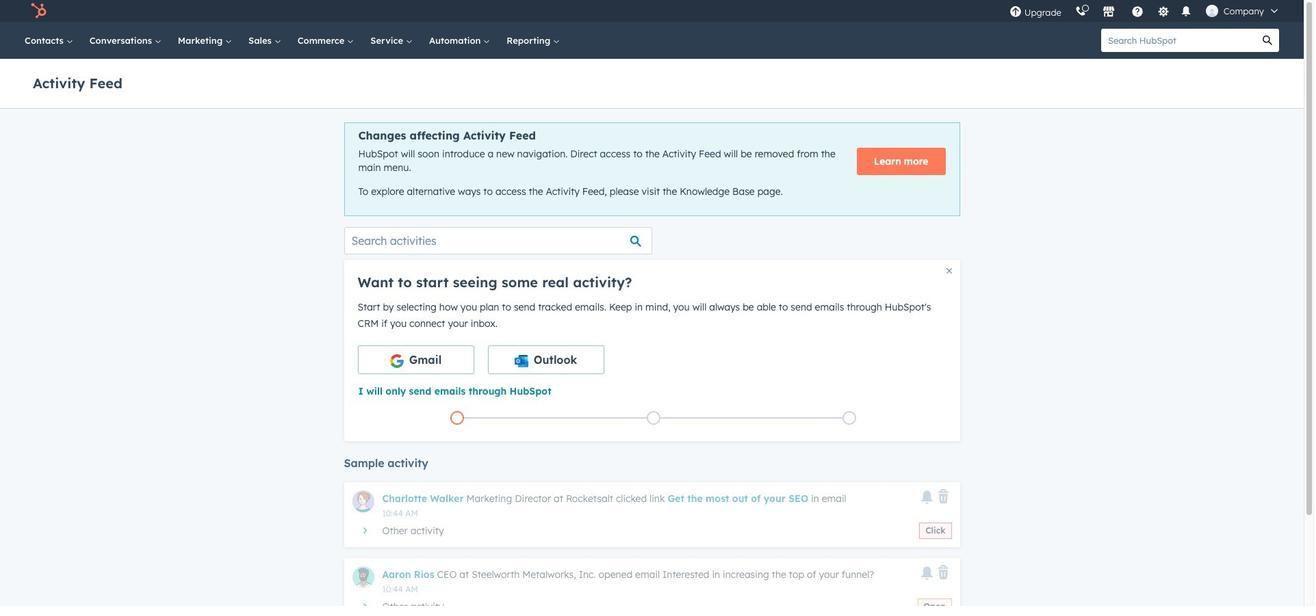 Task type: vqa. For each thing, say whether or not it's contained in the screenshot.
option
yes



Task type: locate. For each thing, give the bounding box(es) containing it.
onboarding.steps.finalstep.title image
[[847, 415, 853, 423]]

None checkbox
[[358, 346, 474, 374]]

menu
[[1003, 0, 1288, 22]]

None checkbox
[[488, 346, 604, 374]]

onboarding.steps.sendtrackedemailingmail.title image
[[650, 415, 657, 423]]

Search activities search field
[[344, 227, 652, 255]]

close image
[[947, 268, 952, 274]]

list
[[359, 409, 948, 428]]



Task type: describe. For each thing, give the bounding box(es) containing it.
Search HubSpot search field
[[1102, 29, 1257, 52]]

marketplaces image
[[1103, 6, 1115, 18]]

jacob simon image
[[1207, 5, 1219, 17]]



